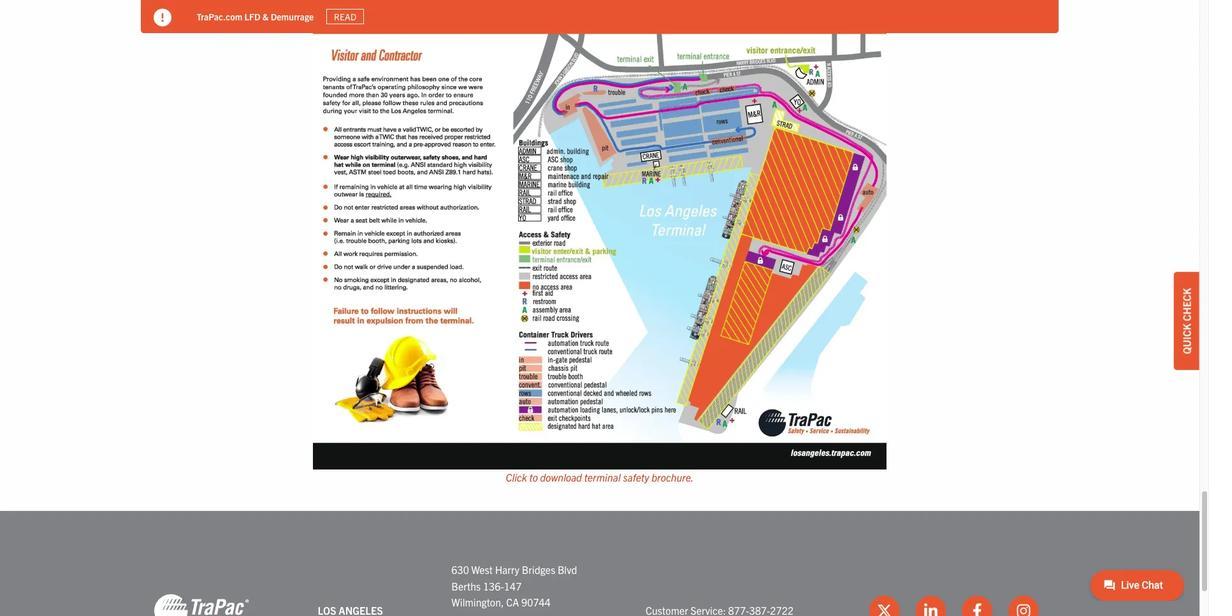 Task type: vqa. For each thing, say whether or not it's contained in the screenshot.
the top For
no



Task type: describe. For each thing, give the bounding box(es) containing it.
click
[[506, 471, 527, 484]]

136-
[[483, 580, 504, 593]]

berths
[[452, 580, 481, 593]]

check
[[1181, 288, 1194, 321]]

blvd
[[558, 564, 577, 576]]

safety
[[623, 471, 649, 484]]

trapac.com lfd & demurrage
[[197, 11, 314, 22]]

ca
[[506, 596, 519, 609]]

lfd
[[245, 11, 261, 22]]

los angeles image
[[154, 594, 249, 617]]

quick check
[[1181, 288, 1194, 354]]

90744
[[522, 596, 551, 609]]

&
[[263, 11, 269, 22]]

brochure.
[[652, 471, 694, 484]]

trapac.com
[[197, 11, 243, 22]]



Task type: locate. For each thing, give the bounding box(es) containing it.
click to download terminal safety brochure.
[[506, 471, 694, 484]]

read
[[334, 11, 357, 22]]

footer containing 630 west harry bridges blvd
[[0, 511, 1200, 617]]

147
[[504, 580, 522, 593]]

wilmington,
[[452, 596, 504, 609]]

to
[[529, 471, 538, 484]]

solid image
[[154, 9, 172, 27]]

click to download terminal safety brochure. link
[[313, 26, 887, 486]]

terminal
[[584, 471, 621, 484]]

west
[[472, 564, 493, 576]]

630
[[452, 564, 469, 576]]

demurrage
[[271, 11, 314, 22]]

read link
[[327, 9, 364, 24]]

bridges
[[522, 564, 556, 576]]

harry
[[495, 564, 520, 576]]

quick
[[1181, 323, 1194, 354]]

footer
[[0, 511, 1200, 617]]

630 west harry bridges blvd berths 136-147 wilmington, ca 90744
[[452, 564, 577, 609]]

quick check link
[[1174, 272, 1200, 370]]

download
[[540, 471, 582, 484]]



